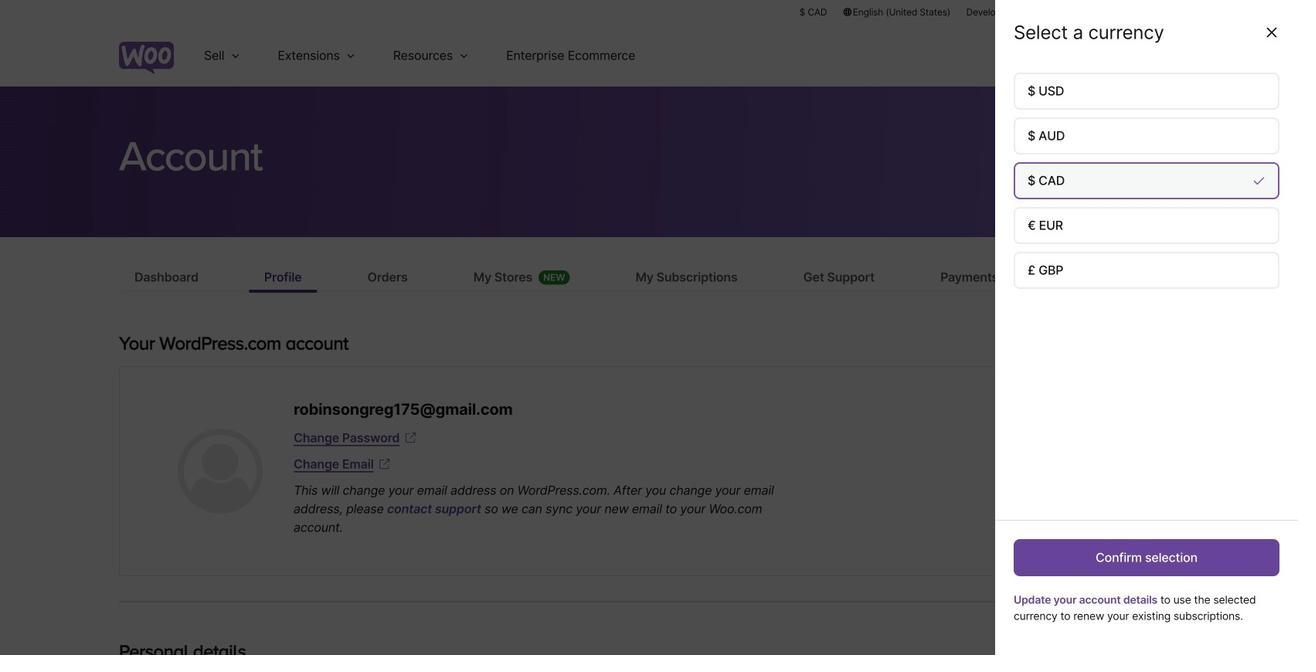 Task type: describe. For each thing, give the bounding box(es) containing it.
gravatar image image
[[178, 429, 263, 514]]

search image
[[1115, 43, 1140, 68]]

0 vertical spatial external link image
[[403, 430, 418, 446]]



Task type: vqa. For each thing, say whether or not it's contained in the screenshot.
external link icon
yes



Task type: locate. For each thing, give the bounding box(es) containing it.
open account menu image
[[1155, 43, 1179, 68]]

1 vertical spatial external link image
[[377, 457, 392, 472]]

close selector image
[[1264, 25, 1280, 40]]

service navigation menu element
[[1087, 31, 1179, 81]]

0 horizontal spatial external link image
[[377, 457, 392, 472]]

1 horizontal spatial external link image
[[403, 430, 418, 446]]

external link image
[[403, 430, 418, 446], [377, 457, 392, 472]]



